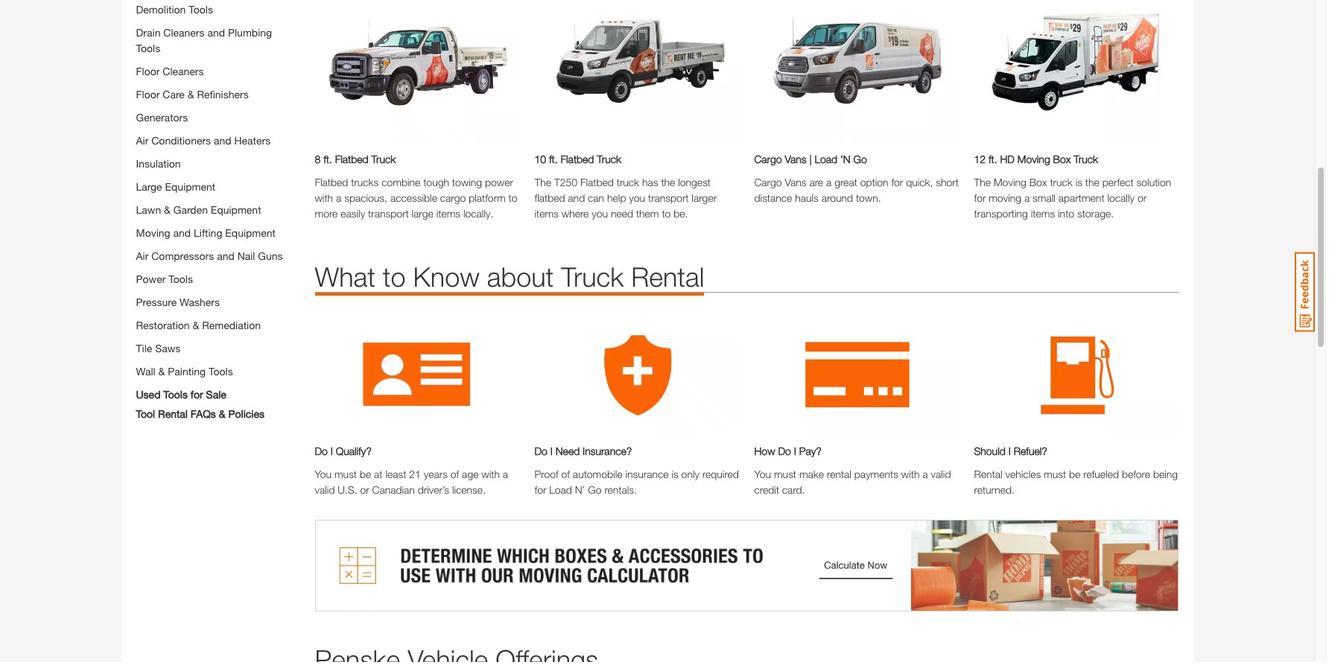 Task type: vqa. For each thing, say whether or not it's contained in the screenshot.
the The to the right
yes



Task type: describe. For each thing, give the bounding box(es) containing it.
a inside flatbed trucks combine tough towing power with a spacious, accessible cargo platform to more easily transport large items locally.
[[336, 192, 342, 204]]

the moving box truck is the perfect solution for moving a small apartment locally or transporting items into storage.
[[975, 176, 1172, 220]]

lawn & garden equipment
[[136, 203, 261, 216]]

vans for |
[[785, 153, 807, 166]]

generators link
[[136, 111, 188, 124]]

proof
[[535, 468, 559, 481]]

cargo vans | load 'n go
[[755, 153, 867, 166]]

insurance
[[626, 468, 669, 481]]

& right care
[[188, 88, 194, 101]]

garden
[[174, 203, 208, 216]]

has
[[643, 176, 659, 189]]

towing
[[452, 176, 482, 189]]

spacious,
[[345, 192, 388, 204]]

truck inside 10 ft. flatbed truck link
[[597, 153, 622, 166]]

tools inside drain cleaners and plumbing tools
[[136, 42, 160, 54]]

pressure
[[136, 296, 177, 309]]

qualify?
[[336, 445, 372, 458]]

solution
[[1137, 176, 1172, 189]]

of inside proof of automobile insurance is only required for load n' go rentals.
[[562, 468, 570, 481]]

valid inside you must be at least 21 years of age with a valid u.s. or canadian driver's license.
[[315, 484, 335, 496]]

what to know about truck rental
[[315, 261, 705, 293]]

hauls
[[796, 192, 819, 204]]

flatbed
[[535, 192, 565, 204]]

insulation link
[[136, 157, 181, 170]]

demolition tools
[[136, 3, 213, 16]]

restoration & remediation link
[[136, 319, 261, 332]]

help
[[608, 192, 626, 204]]

and up compressors
[[173, 227, 191, 239]]

flatbed for 10
[[561, 153, 594, 166]]

cleaners for floor
[[163, 65, 204, 78]]

tools for used
[[163, 388, 188, 401]]

equipment for lifting
[[225, 227, 276, 239]]

accessible
[[391, 192, 437, 204]]

wall & painting tools
[[136, 365, 233, 378]]

easily
[[341, 207, 365, 220]]

truck for small
[[1051, 176, 1073, 189]]

tools for demolition
[[189, 3, 213, 16]]

floor cleaners link
[[136, 65, 204, 78]]

a inside you must be at least 21 years of age with a valid u.s. or canadian driver's license.
[[503, 468, 508, 481]]

flatbed inside flatbed trucks combine tough towing power with a spacious, accessible cargo platform to more easily transport large items locally.
[[315, 176, 348, 189]]

refuel?
[[1014, 445, 1048, 458]]

tough
[[424, 176, 449, 189]]

guns
[[258, 250, 283, 262]]

demolition
[[136, 3, 186, 16]]

is for the
[[1076, 176, 1083, 189]]

vans for are
[[785, 176, 807, 189]]

the for the moving box truck is the perfect solution for moving a small apartment locally or transporting items into storage.
[[975, 176, 991, 189]]

be inside you must be at least 21 years of age with a valid u.s. or canadian driver's license.
[[360, 468, 371, 481]]

more
[[315, 207, 338, 220]]

platform
[[469, 192, 506, 204]]

pay?
[[800, 445, 822, 458]]

air conditioners and heaters link
[[136, 134, 271, 147]]

heaters
[[234, 134, 271, 147]]

8 ft. flatbed truck
[[315, 153, 396, 166]]

1 horizontal spatial you
[[629, 192, 646, 204]]

transport inside flatbed trucks combine tough towing power with a spacious, accessible cargo platform to more easily transport large items locally.
[[368, 207, 409, 220]]

the for the t250 flatbed truck has the longest flatbed and can help you transport larger items where you need them to be.
[[535, 176, 552, 189]]

3 do from the left
[[779, 445, 791, 458]]

to inside 'the t250 flatbed truck has the longest flatbed and can help you transport larger items where you need them to be.'
[[662, 207, 671, 220]]

cargo for cargo vans | load 'n go
[[755, 153, 782, 166]]

moving inside the moving box truck is the perfect solution for moving a small apartment locally or transporting items into storage.
[[994, 176, 1027, 189]]

i for do i qualify?
[[331, 445, 333, 458]]

or inside you must be at least 21 years of age with a valid u.s. or canadian driver's license.
[[360, 484, 369, 496]]

floor care & refinishers
[[136, 88, 249, 101]]

i for do i need insurance?
[[551, 445, 553, 458]]

for inside cargo vans are a great option for quick, short distance hauls around town.
[[892, 176, 904, 189]]

with inside flatbed trucks combine tough towing power with a spacious, accessible cargo platform to more easily transport large items locally.
[[315, 192, 333, 204]]

license.
[[452, 484, 486, 496]]

large
[[136, 180, 162, 193]]

0 horizontal spatial you
[[592, 207, 608, 220]]

returned.
[[975, 484, 1015, 496]]

tool
[[136, 408, 155, 420]]

tools for power
[[169, 273, 193, 285]]

faqs
[[191, 408, 216, 420]]

a inside you must make rental payments with a valid credit card.
[[923, 468, 929, 481]]

washers
[[180, 296, 220, 309]]

ft. for 10
[[549, 153, 558, 166]]

12
[[975, 153, 986, 166]]

load inside proof of automobile insurance is only required for load n' go rentals.
[[550, 484, 572, 496]]

equipment for garden
[[211, 203, 261, 216]]

town.
[[856, 192, 882, 204]]

0 vertical spatial moving
[[1018, 153, 1051, 166]]

need
[[556, 445, 580, 458]]

quick,
[[907, 176, 934, 189]]

is for only
[[672, 468, 679, 481]]

combine
[[382, 176, 421, 189]]

larger
[[692, 192, 717, 204]]

restoration & remediation
[[136, 319, 261, 332]]

21
[[409, 468, 421, 481]]

go inside proof of automobile insurance is only required for load n' go rentals.
[[588, 484, 602, 496]]

truck inside 12 ft. hd moving box truck link
[[1074, 153, 1099, 166]]

& for garden
[[164, 203, 171, 216]]

large
[[412, 207, 434, 220]]

hd
[[1001, 153, 1015, 166]]

canadian
[[372, 484, 415, 496]]

proof of automobile insurance is only required for load n' go rentals.
[[535, 468, 739, 496]]

a inside the moving box truck is the perfect solution for moving a small apartment locally or transporting items into storage.
[[1025, 192, 1030, 204]]

cargo
[[440, 192, 466, 204]]

drain
[[136, 26, 161, 39]]

lawn
[[136, 203, 161, 216]]

air for air compressors and nail guns
[[136, 250, 149, 262]]

policies
[[228, 408, 265, 420]]

wall & painting tools link
[[136, 365, 233, 378]]

flatbed for the
[[581, 176, 614, 189]]

with inside you must make rental payments with a valid credit card.
[[902, 468, 920, 481]]

being
[[1154, 468, 1179, 481]]

can
[[588, 192, 605, 204]]

small
[[1033, 192, 1056, 204]]

do i need insurance?
[[535, 445, 632, 458]]

large equipment
[[136, 180, 216, 193]]

8 ft. flatbed truck link
[[315, 152, 520, 167]]

make
[[800, 468, 825, 481]]

cargo for cargo vans are a great option for quick, short distance hauls around town.
[[755, 176, 782, 189]]

3 i from the left
[[794, 445, 797, 458]]

vehicles
[[1006, 468, 1042, 481]]

and for air conditioners and heaters
[[214, 134, 232, 147]]

air conditioners and heaters
[[136, 134, 271, 147]]

ft. for 8
[[324, 153, 332, 166]]

moving and lifting equipment link
[[136, 227, 276, 239]]

least
[[386, 468, 407, 481]]

for inside proof of automobile insurance is only required for load n' go rentals.
[[535, 484, 547, 496]]

2 vertical spatial moving
[[136, 227, 170, 239]]

and for air compressors and nail guns
[[217, 250, 235, 262]]

feedback link image
[[1296, 252, 1316, 332]]

them
[[637, 207, 659, 220]]

how do i pay?
[[755, 445, 822, 458]]

must for make
[[774, 468, 797, 481]]

determine which boxes & accessories to use with our moving calculator - calculate now image
[[315, 520, 1180, 612]]

refinishers
[[197, 88, 249, 101]]

lifting
[[194, 227, 222, 239]]

before
[[1123, 468, 1151, 481]]

wall
[[136, 365, 156, 378]]



Task type: locate. For each thing, give the bounding box(es) containing it.
ft. right 8
[[324, 153, 332, 166]]

2 be from the left
[[1070, 468, 1081, 481]]

years
[[424, 468, 448, 481]]

2 floor from the top
[[136, 88, 160, 101]]

truck up help at left
[[617, 176, 640, 189]]

0 vertical spatial or
[[1138, 192, 1147, 204]]

tools up drain cleaners and plumbing tools
[[189, 3, 213, 16]]

10
[[535, 153, 546, 166]]

to down power at the left top of the page
[[509, 192, 518, 204]]

and left the plumbing
[[208, 26, 225, 39]]

truck up help at left
[[597, 153, 622, 166]]

items down cargo
[[437, 207, 461, 220]]

1 vertical spatial air
[[136, 250, 149, 262]]

and inside 'the t250 flatbed truck has the longest flatbed and can help you transport larger items where you need them to be.'
[[568, 192, 585, 204]]

do for do i need insurance?
[[535, 445, 548, 458]]

to inside flatbed trucks combine tough towing power with a spacious, accessible cargo platform to more easily transport large items locally.
[[509, 192, 518, 204]]

1 vertical spatial or
[[360, 484, 369, 496]]

floor left care
[[136, 88, 160, 101]]

option
[[861, 176, 889, 189]]

how
[[755, 445, 776, 458]]

age
[[462, 468, 479, 481]]

moving and lifting equipment
[[136, 227, 276, 239]]

the inside the moving box truck is the perfect solution for moving a small apartment locally or transporting items into storage.
[[1086, 176, 1100, 189]]

2 horizontal spatial must
[[1044, 468, 1067, 481]]

1 vertical spatial moving
[[994, 176, 1027, 189]]

floor down drain
[[136, 65, 160, 78]]

credit
[[755, 484, 780, 496]]

only
[[682, 468, 700, 481]]

is left only
[[672, 468, 679, 481]]

2 must from the left
[[774, 468, 797, 481]]

box up small
[[1030, 176, 1048, 189]]

 image
[[315, 0, 520, 144], [535, 0, 740, 144], [755, 0, 960, 144], [975, 0, 1180, 144], [315, 316, 520, 436], [535, 316, 740, 436], [755, 316, 960, 436], [975, 316, 1180, 436]]

1 horizontal spatial be
[[1070, 468, 1081, 481]]

floor for floor cleaners
[[136, 65, 160, 78]]

1 air from the top
[[136, 134, 149, 147]]

be
[[360, 468, 371, 481], [1070, 468, 1081, 481]]

insurance?
[[583, 445, 632, 458]]

0 horizontal spatial do
[[315, 445, 328, 458]]

12 ft. hd moving box truck
[[975, 153, 1099, 166]]

moving up moving
[[994, 176, 1027, 189]]

1 items from the left
[[437, 207, 461, 220]]

or inside the moving box truck is the perfect solution for moving a small apartment locally or transporting items into storage.
[[1138, 192, 1147, 204]]

cleaners down demolition tools
[[163, 26, 205, 39]]

valid right payments
[[931, 468, 952, 481]]

need
[[611, 207, 634, 220]]

do left the qualify?
[[315, 445, 328, 458]]

moving down lawn
[[136, 227, 170, 239]]

0 vertical spatial cargo
[[755, 153, 782, 166]]

transporting
[[975, 207, 1029, 220]]

tools up sale
[[209, 365, 233, 378]]

10 ft. flatbed truck link
[[535, 152, 740, 167]]

is
[[1076, 176, 1083, 189], [672, 468, 679, 481]]

equipment up nail on the top left
[[225, 227, 276, 239]]

& for remediation
[[193, 319, 199, 332]]

with up more
[[315, 192, 333, 204]]

cargo vans are a great option for quick, short distance hauls around town.
[[755, 176, 959, 204]]

of left the age
[[451, 468, 459, 481]]

flatbed up t250
[[561, 153, 594, 166]]

0 vertical spatial cleaners
[[163, 26, 205, 39]]

truck up combine on the top of the page
[[372, 153, 396, 166]]

1 horizontal spatial transport
[[649, 192, 689, 204]]

lawn & garden equipment link
[[136, 203, 261, 216]]

must inside rental vehicles must be refueled before being returned.
[[1044, 468, 1067, 481]]

2 of from the left
[[562, 468, 570, 481]]

1 horizontal spatial must
[[774, 468, 797, 481]]

be inside rental vehicles must be refueled before being returned.
[[1070, 468, 1081, 481]]

0 vertical spatial valid
[[931, 468, 952, 481]]

1 vertical spatial box
[[1030, 176, 1048, 189]]

for left sale
[[191, 388, 203, 401]]

is up apartment
[[1076, 176, 1083, 189]]

0 vertical spatial floor
[[136, 65, 160, 78]]

1 you from the left
[[315, 468, 332, 481]]

a up more
[[336, 192, 342, 204]]

0 vertical spatial vans
[[785, 153, 807, 166]]

with right payments
[[902, 468, 920, 481]]

air for air conditioners and heaters
[[136, 134, 149, 147]]

tools down drain
[[136, 42, 160, 54]]

floor cleaners
[[136, 65, 204, 78]]

should i refuel?
[[975, 445, 1048, 458]]

cargo inside cargo vans are a great option for quick, short distance hauls around town.
[[755, 176, 782, 189]]

flatbed trucks combine tough towing power with a spacious, accessible cargo platform to more easily transport large items locally.
[[315, 176, 518, 220]]

or
[[1138, 192, 1147, 204], [360, 484, 369, 496]]

1 horizontal spatial you
[[755, 468, 772, 481]]

i left need
[[551, 445, 553, 458]]

drain cleaners and plumbing tools link
[[136, 26, 272, 54]]

1 horizontal spatial box
[[1054, 153, 1071, 166]]

rental down used tools for sale link
[[158, 408, 188, 420]]

1 horizontal spatial with
[[482, 468, 500, 481]]

to right 'what'
[[383, 261, 406, 293]]

is inside the moving box truck is the perfect solution for moving a small apartment locally or transporting items into storage.
[[1076, 176, 1083, 189]]

you up credit
[[755, 468, 772, 481]]

for left 'quick,'
[[892, 176, 904, 189]]

0 vertical spatial rental
[[632, 261, 705, 293]]

a left small
[[1025, 192, 1030, 204]]

1 vertical spatial cleaners
[[163, 65, 204, 78]]

saws
[[155, 342, 181, 355]]

you up them at the left of the page
[[629, 192, 646, 204]]

ft.
[[324, 153, 332, 166], [549, 153, 558, 166], [989, 153, 998, 166]]

and for drain cleaners and plumbing tools
[[208, 26, 225, 39]]

0 horizontal spatial be
[[360, 468, 371, 481]]

0 horizontal spatial must
[[335, 468, 357, 481]]

you inside you must make rental payments with a valid credit card.
[[755, 468, 772, 481]]

drain cleaners and plumbing tools
[[136, 26, 272, 54]]

where
[[562, 207, 589, 220]]

and up where
[[568, 192, 585, 204]]

2 vertical spatial to
[[383, 261, 406, 293]]

0 horizontal spatial of
[[451, 468, 459, 481]]

8
[[315, 153, 321, 166]]

air up power
[[136, 250, 149, 262]]

air compressors and nail guns link
[[136, 250, 283, 262]]

& inside used tools for sale tool rental faqs & policies
[[219, 408, 226, 420]]

1 vertical spatial floor
[[136, 88, 160, 101]]

1 horizontal spatial truck
[[1051, 176, 1073, 189]]

storage.
[[1078, 207, 1115, 220]]

2 cargo from the top
[[755, 176, 782, 189]]

0 horizontal spatial box
[[1030, 176, 1048, 189]]

refueled
[[1084, 468, 1120, 481]]

flatbed
[[335, 153, 369, 166], [561, 153, 594, 166], [315, 176, 348, 189], [581, 176, 614, 189]]

& down washers
[[193, 319, 199, 332]]

be left the at
[[360, 468, 371, 481]]

to left be.
[[662, 207, 671, 220]]

0 horizontal spatial to
[[383, 261, 406, 293]]

the inside the moving box truck is the perfect solution for moving a small apartment locally or transporting items into storage.
[[975, 176, 991, 189]]

a right payments
[[923, 468, 929, 481]]

flatbed up can
[[581, 176, 614, 189]]

0 horizontal spatial or
[[360, 484, 369, 496]]

i right should
[[1009, 445, 1011, 458]]

1 the from the left
[[661, 176, 676, 189]]

1 horizontal spatial rental
[[632, 261, 705, 293]]

the for perfect
[[1086, 176, 1100, 189]]

0 horizontal spatial you
[[315, 468, 332, 481]]

the inside 'the t250 flatbed truck has the longest flatbed and can help you transport larger items where you need them to be.'
[[535, 176, 552, 189]]

1 horizontal spatial valid
[[931, 468, 952, 481]]

compressors
[[151, 250, 214, 262]]

& right lawn
[[164, 203, 171, 216]]

1 vans from the top
[[785, 153, 807, 166]]

tools down wall & painting tools link
[[163, 388, 188, 401]]

truck inside the moving box truck is the perfect solution for moving a small apartment locally or transporting items into storage.
[[1051, 176, 1073, 189]]

demolition tools link
[[136, 3, 213, 16]]

flatbed for 8
[[335, 153, 369, 166]]

items inside the moving box truck is the perfect solution for moving a small apartment locally or transporting items into storage.
[[1031, 207, 1056, 220]]

is inside proof of automobile insurance is only required for load n' go rentals.
[[672, 468, 679, 481]]

i left pay?
[[794, 445, 797, 458]]

cleaners up "floor care & refinishers"
[[163, 65, 204, 78]]

restoration
[[136, 319, 190, 332]]

load left n'
[[550, 484, 572, 496]]

you for you must be at least 21 years of age with a valid u.s. or canadian driver's license.
[[315, 468, 332, 481]]

items down flatbed
[[535, 207, 559, 220]]

2 vans from the top
[[785, 176, 807, 189]]

1 i from the left
[[331, 445, 333, 458]]

rentals.
[[605, 484, 637, 496]]

1 horizontal spatial items
[[535, 207, 559, 220]]

truck for you
[[617, 176, 640, 189]]

cleaners
[[163, 26, 205, 39], [163, 65, 204, 78]]

about
[[487, 261, 554, 293]]

rental vehicles must be refueled before being returned.
[[975, 468, 1179, 496]]

with inside you must be at least 21 years of age with a valid u.s. or canadian driver's license.
[[482, 468, 500, 481]]

1 floor from the top
[[136, 65, 160, 78]]

1 horizontal spatial do
[[535, 445, 548, 458]]

ft. right 10
[[549, 153, 558, 166]]

rental inside rental vehicles must be refueled before being returned.
[[975, 468, 1003, 481]]

truck up apartment
[[1074, 153, 1099, 166]]

items inside flatbed trucks combine tough towing power with a spacious, accessible cargo platform to more easily transport large items locally.
[[437, 207, 461, 220]]

valid inside you must make rental payments with a valid credit card.
[[931, 468, 952, 481]]

locally.
[[464, 207, 494, 220]]

equipment up garden
[[165, 180, 216, 193]]

3 must from the left
[[1044, 468, 1067, 481]]

rental
[[632, 261, 705, 293], [158, 408, 188, 420], [975, 468, 1003, 481]]

1 horizontal spatial of
[[562, 468, 570, 481]]

you inside you must be at least 21 years of age with a valid u.s. or canadian driver's license.
[[315, 468, 332, 481]]

0 horizontal spatial ft.
[[324, 153, 332, 166]]

power tools link
[[136, 273, 193, 285]]

i for should i refuel?
[[1009, 445, 1011, 458]]

trucks
[[351, 176, 379, 189]]

you down do i qualify?
[[315, 468, 332, 481]]

4 i from the left
[[1009, 445, 1011, 458]]

1 of from the left
[[451, 468, 459, 481]]

1 vertical spatial go
[[588, 484, 602, 496]]

& for painting
[[158, 365, 165, 378]]

the inside 'the t250 flatbed truck has the longest flatbed and can help you transport larger items where you need them to be.'
[[661, 176, 676, 189]]

0 horizontal spatial is
[[672, 468, 679, 481]]

to
[[509, 192, 518, 204], [662, 207, 671, 220], [383, 261, 406, 293]]

truck
[[617, 176, 640, 189], [1051, 176, 1073, 189]]

go right n'
[[588, 484, 602, 496]]

tool rental faqs & policies link
[[136, 406, 265, 422]]

of inside you must be at least 21 years of age with a valid u.s. or canadian driver's license.
[[451, 468, 459, 481]]

1 horizontal spatial the
[[975, 176, 991, 189]]

3 ft. from the left
[[989, 153, 998, 166]]

0 horizontal spatial go
[[588, 484, 602, 496]]

apartment
[[1059, 192, 1105, 204]]

2 horizontal spatial items
[[1031, 207, 1056, 220]]

2 vertical spatial equipment
[[225, 227, 276, 239]]

and inside drain cleaners and plumbing tools
[[208, 26, 225, 39]]

0 vertical spatial air
[[136, 134, 149, 147]]

valid left the u.s.
[[315, 484, 335, 496]]

of right proof
[[562, 468, 570, 481]]

1 horizontal spatial the
[[1086, 176, 1100, 189]]

for inside the moving box truck is the perfect solution for moving a small apartment locally or transporting items into storage.
[[975, 192, 986, 204]]

truck inside 8 ft. flatbed truck link
[[372, 153, 396, 166]]

0 horizontal spatial with
[[315, 192, 333, 204]]

2 air from the top
[[136, 250, 149, 262]]

0 vertical spatial transport
[[649, 192, 689, 204]]

1 vertical spatial rental
[[158, 408, 188, 420]]

equipment up lifting at the top of the page
[[211, 203, 261, 216]]

box inside the moving box truck is the perfect solution for moving a small apartment locally or transporting items into storage.
[[1030, 176, 1048, 189]]

do up proof
[[535, 445, 548, 458]]

or down solution
[[1138, 192, 1147, 204]]

the t250 flatbed truck has the longest flatbed and can help you transport larger items where you need them to be.
[[535, 176, 717, 220]]

0 vertical spatial is
[[1076, 176, 1083, 189]]

1 ft. from the left
[[324, 153, 332, 166]]

must inside you must make rental payments with a valid credit card.
[[774, 468, 797, 481]]

1 vertical spatial vans
[[785, 176, 807, 189]]

n'
[[575, 484, 586, 496]]

for inside used tools for sale tool rental faqs & policies
[[191, 388, 203, 401]]

you down can
[[592, 207, 608, 220]]

power
[[485, 176, 513, 189]]

items down small
[[1031, 207, 1056, 220]]

2 horizontal spatial rental
[[975, 468, 1003, 481]]

& right wall
[[158, 365, 165, 378]]

1 vertical spatial transport
[[368, 207, 409, 220]]

tools inside used tools for sale tool rental faqs & policies
[[163, 388, 188, 401]]

the
[[661, 176, 676, 189], [1086, 176, 1100, 189]]

rental up returned.
[[975, 468, 1003, 481]]

rental
[[827, 468, 852, 481]]

be left refueled
[[1070, 468, 1081, 481]]

1 cargo from the top
[[755, 153, 782, 166]]

0 vertical spatial you
[[629, 192, 646, 204]]

3 items from the left
[[1031, 207, 1056, 220]]

|
[[810, 153, 812, 166]]

vans
[[785, 153, 807, 166], [785, 176, 807, 189]]

1 truck from the left
[[617, 176, 640, 189]]

2 truck from the left
[[1051, 176, 1073, 189]]

must inside you must be at least 21 years of age with a valid u.s. or canadian driver's license.
[[335, 468, 357, 481]]

1 vertical spatial load
[[550, 484, 572, 496]]

0 vertical spatial box
[[1054, 153, 1071, 166]]

used
[[136, 388, 161, 401]]

0 horizontal spatial valid
[[315, 484, 335, 496]]

0 horizontal spatial the
[[661, 176, 676, 189]]

truck inside 'the t250 flatbed truck has the longest flatbed and can help you transport larger items where you need them to be.'
[[617, 176, 640, 189]]

1 horizontal spatial load
[[815, 153, 838, 166]]

1 vertical spatial to
[[662, 207, 671, 220]]

tile saws link
[[136, 342, 181, 355]]

vans up hauls
[[785, 176, 807, 189]]

1 horizontal spatial go
[[854, 153, 867, 166]]

& right faqs
[[219, 408, 226, 420]]

must right vehicles
[[1044, 468, 1067, 481]]

must up the u.s.
[[335, 468, 357, 481]]

for down proof
[[535, 484, 547, 496]]

0 vertical spatial go
[[854, 153, 867, 166]]

the up apartment
[[1086, 176, 1100, 189]]

0 vertical spatial to
[[509, 192, 518, 204]]

0 horizontal spatial the
[[535, 176, 552, 189]]

or right the u.s.
[[360, 484, 369, 496]]

flatbed inside 'the t250 flatbed truck has the longest flatbed and can help you transport larger items where you need them to be.'
[[581, 176, 614, 189]]

the for longest
[[661, 176, 676, 189]]

flatbed up trucks
[[335, 153, 369, 166]]

2 horizontal spatial with
[[902, 468, 920, 481]]

0 horizontal spatial items
[[437, 207, 461, 220]]

2 ft. from the left
[[549, 153, 558, 166]]

painting
[[168, 365, 206, 378]]

what
[[315, 261, 376, 293]]

1 vertical spatial cargo
[[755, 176, 782, 189]]

items inside 'the t250 flatbed truck has the longest flatbed and can help you transport larger items where you need them to be.'
[[535, 207, 559, 220]]

care
[[163, 88, 185, 101]]

air up "insulation"
[[136, 134, 149, 147]]

tools down compressors
[[169, 273, 193, 285]]

2 items from the left
[[535, 207, 559, 220]]

cargo vans | load 'n go link
[[755, 152, 960, 167]]

1 vertical spatial valid
[[315, 484, 335, 496]]

card.
[[783, 484, 805, 496]]

1 horizontal spatial to
[[509, 192, 518, 204]]

1 be from the left
[[360, 468, 371, 481]]

moving right the hd
[[1018, 153, 1051, 166]]

for left moving
[[975, 192, 986, 204]]

do right how
[[779, 445, 791, 458]]

generators
[[136, 111, 188, 124]]

power
[[136, 273, 166, 285]]

the down 12
[[975, 176, 991, 189]]

2 vertical spatial rental
[[975, 468, 1003, 481]]

pressure washers link
[[136, 296, 220, 309]]

must up card.
[[774, 468, 797, 481]]

ft. right 12
[[989, 153, 998, 166]]

0 vertical spatial load
[[815, 153, 838, 166]]

transport inside 'the t250 flatbed truck has the longest flatbed and can help you transport larger items where you need them to be.'
[[649, 192, 689, 204]]

transport
[[649, 192, 689, 204], [368, 207, 409, 220]]

equipment
[[165, 180, 216, 193], [211, 203, 261, 216], [225, 227, 276, 239]]

used tools for sale tool rental faqs & policies
[[136, 388, 265, 420]]

vans left |
[[785, 153, 807, 166]]

box up the moving box truck is the perfect solution for moving a small apartment locally or transporting items into storage. in the right top of the page
[[1054, 153, 1071, 166]]

go inside "cargo vans | load 'n go" link
[[854, 153, 867, 166]]

rental for tool
[[158, 408, 188, 420]]

1 horizontal spatial ft.
[[549, 153, 558, 166]]

load right |
[[815, 153, 838, 166]]

1 vertical spatial is
[[672, 468, 679, 481]]

you must be at least 21 years of age with a valid u.s. or canadian driver's license.
[[315, 468, 508, 496]]

vans inside cargo vans are a great option for quick, short distance hauls around town.
[[785, 176, 807, 189]]

flatbed down 8
[[315, 176, 348, 189]]

do
[[315, 445, 328, 458], [535, 445, 548, 458], [779, 445, 791, 458]]

a right the age
[[503, 468, 508, 481]]

1 horizontal spatial is
[[1076, 176, 1083, 189]]

transport down 'spacious,'
[[368, 207, 409, 220]]

items
[[437, 207, 461, 220], [535, 207, 559, 220], [1031, 207, 1056, 220]]

0 horizontal spatial transport
[[368, 207, 409, 220]]

payments
[[855, 468, 899, 481]]

cleaners for drain
[[163, 26, 205, 39]]

0 horizontal spatial truck
[[617, 176, 640, 189]]

2 the from the left
[[975, 176, 991, 189]]

the up flatbed
[[535, 176, 552, 189]]

truck up small
[[1051, 176, 1073, 189]]

with right the age
[[482, 468, 500, 481]]

1 vertical spatial equipment
[[211, 203, 261, 216]]

u.s.
[[338, 484, 357, 496]]

go right 'n
[[854, 153, 867, 166]]

a inside cargo vans are a great option for quick, short distance hauls around town.
[[827, 176, 832, 189]]

must for be
[[335, 468, 357, 481]]

rental for truck
[[632, 261, 705, 293]]

around
[[822, 192, 854, 204]]

cleaners inside drain cleaners and plumbing tools
[[163, 26, 205, 39]]

transport up be.
[[649, 192, 689, 204]]

i left the qualify?
[[331, 445, 333, 458]]

0 vertical spatial equipment
[[165, 180, 216, 193]]

rental down be.
[[632, 261, 705, 293]]

2 the from the left
[[1086, 176, 1100, 189]]

2 you from the left
[[755, 468, 772, 481]]

moving
[[989, 192, 1022, 204]]

1 the from the left
[[535, 176, 552, 189]]

ft. for 12
[[989, 153, 998, 166]]

1 vertical spatial you
[[592, 207, 608, 220]]

1 horizontal spatial or
[[1138, 192, 1147, 204]]

0 horizontal spatial load
[[550, 484, 572, 496]]

0 horizontal spatial rental
[[158, 408, 188, 420]]

truck down where
[[561, 261, 624, 293]]

2 horizontal spatial ft.
[[989, 153, 998, 166]]

a right are
[[827, 176, 832, 189]]

floor for floor care & refinishers
[[136, 88, 160, 101]]

2 horizontal spatial do
[[779, 445, 791, 458]]

1 must from the left
[[335, 468, 357, 481]]

air
[[136, 134, 149, 147], [136, 250, 149, 262]]

do for do i qualify?
[[315, 445, 328, 458]]

2 i from the left
[[551, 445, 553, 458]]

1 do from the left
[[315, 445, 328, 458]]

you for you must make rental payments with a valid credit card.
[[755, 468, 772, 481]]

know
[[413, 261, 480, 293]]

rental inside used tools for sale tool rental faqs & policies
[[158, 408, 188, 420]]

the right has
[[661, 176, 676, 189]]

and left nail on the top left
[[217, 250, 235, 262]]

2 do from the left
[[535, 445, 548, 458]]

you must make rental payments with a valid credit card.
[[755, 468, 952, 496]]

'n
[[841, 153, 851, 166]]

and left heaters
[[214, 134, 232, 147]]

2 horizontal spatial to
[[662, 207, 671, 220]]



